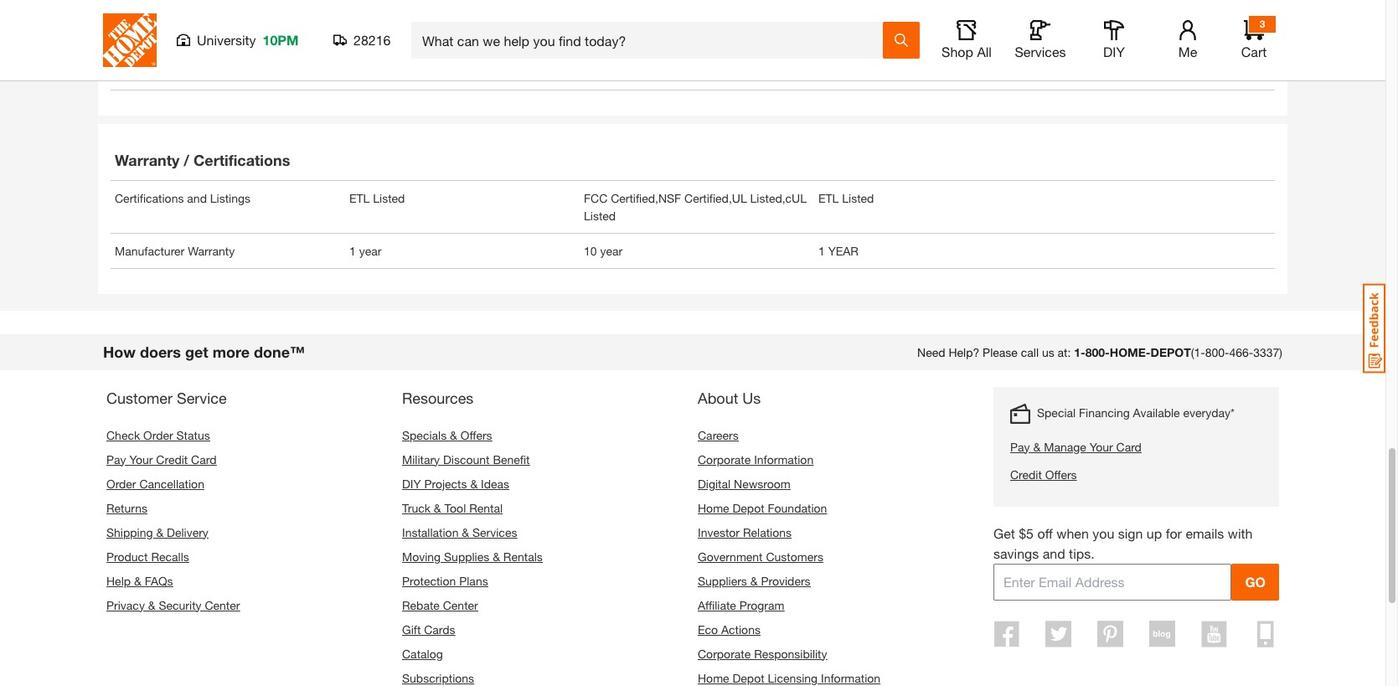 Task type: locate. For each thing, give the bounding box(es) containing it.
1 vertical spatial warranty
[[188, 243, 235, 258]]

special financing available everyday*
[[1037, 405, 1235, 419]]

0 horizontal spatial listed
[[373, 191, 405, 205]]

0 horizontal spatial diy
[[402, 476, 421, 491]]

0 horizontal spatial credit
[[156, 452, 188, 466]]

shop
[[942, 44, 974, 59]]

digital newsroom
[[698, 476, 791, 491]]

0 horizontal spatial services
[[473, 525, 517, 539]]

home depot blog image
[[1149, 620, 1176, 647]]

1 home from the top
[[698, 501, 729, 515]]

2 year from the left
[[600, 243, 623, 258]]

diy for diy projects & ideas
[[402, 476, 421, 491]]

center down the plans
[[443, 598, 478, 612]]

3
[[1260, 18, 1266, 30]]

1 vertical spatial certifications
[[115, 191, 184, 205]]

fcc
[[584, 191, 608, 205]]

year for 1 year
[[359, 243, 382, 258]]

rebate center
[[402, 598, 478, 612]]

discount
[[443, 452, 490, 466]]

& down government customers link
[[751, 574, 758, 588]]

0 horizontal spatial 1
[[349, 243, 356, 258]]

1 vertical spatial and
[[1043, 545, 1066, 561]]

pay & manage your card
[[1011, 439, 1142, 454]]

warranty down listings
[[188, 243, 235, 258]]

us
[[1042, 345, 1055, 359]]

check order status link
[[106, 428, 210, 442]]

listed up 1 year
[[373, 191, 405, 205]]

certifications up manufacturer
[[115, 191, 184, 205]]

about us
[[698, 388, 761, 407]]

service
[[177, 388, 227, 407]]

manufacturer
[[115, 243, 185, 258]]

0 horizontal spatial 800-
[[1086, 345, 1110, 359]]

0 vertical spatial credit
[[156, 452, 188, 466]]

0 vertical spatial warranty
[[115, 150, 180, 169]]

home depot licensing information link
[[698, 671, 881, 685]]

faqs
[[145, 574, 173, 588]]

1 vertical spatial depot
[[733, 671, 765, 685]]

0 horizontal spatial etl
[[349, 191, 370, 205]]

actions
[[721, 622, 761, 636]]

corporate down careers
[[698, 452, 751, 466]]

home-
[[1110, 345, 1151, 359]]

diy up truck
[[402, 476, 421, 491]]

newsroom
[[734, 476, 791, 491]]

card up credit offers link
[[1117, 439, 1142, 454]]

card
[[1117, 439, 1142, 454], [191, 452, 217, 466]]

cart 3
[[1242, 18, 1267, 59]]

corporate for corporate responsibility
[[698, 646, 751, 661]]

and
[[187, 191, 207, 205], [1043, 545, 1066, 561]]

0 vertical spatial services
[[1015, 44, 1066, 59]]

& for pay & manage your card
[[1034, 439, 1041, 454]]

& up supplies at the left bottom
[[462, 525, 469, 539]]

the home depot logo image
[[103, 13, 157, 67]]

and down "off"
[[1043, 545, 1066, 561]]

information up newsroom
[[754, 452, 814, 466]]

century,transitional
[[819, 30, 922, 44]]

2 corporate from the top
[[698, 646, 751, 661]]

delivery
[[167, 525, 209, 539]]

services right the all
[[1015, 44, 1066, 59]]

university 10pm
[[197, 32, 299, 48]]

0 horizontal spatial etl listed
[[349, 191, 405, 205]]

1 depot from the top
[[733, 501, 765, 515]]

0 vertical spatial depot
[[733, 501, 765, 515]]

your
[[1090, 439, 1113, 454], [129, 452, 153, 466]]

information right "licensing"
[[821, 671, 881, 685]]

2 horizontal spatial listed
[[842, 191, 874, 205]]

me
[[1179, 44, 1198, 59]]

28216
[[354, 32, 391, 48]]

diy left me
[[1104, 44, 1125, 59]]

depot up investor relations
[[733, 501, 765, 515]]

etl up 1 year
[[349, 191, 370, 205]]

catalog link
[[402, 646, 443, 661]]

800- right at:
[[1086, 345, 1110, 359]]

& left ideas
[[470, 476, 478, 491]]

rental
[[469, 501, 503, 515]]

listed up year at the right
[[842, 191, 874, 205]]

0 vertical spatial corporate
[[698, 452, 751, 466]]

subscriptions link
[[402, 671, 474, 685]]

affiliate program link
[[698, 598, 785, 612]]

0 horizontal spatial year
[[359, 243, 382, 258]]

800- right depot
[[1205, 345, 1230, 359]]

466-
[[1230, 345, 1254, 359]]

credit offers
[[1011, 467, 1077, 481]]

0 horizontal spatial information
[[754, 452, 814, 466]]

diy
[[1104, 44, 1125, 59], [402, 476, 421, 491]]

1 horizontal spatial services
[[1015, 44, 1066, 59]]

1 horizontal spatial order
[[143, 428, 173, 442]]

and inside get $5 off when you sign up for emails with savings and tips.
[[1043, 545, 1066, 561]]

credit down pay & manage your card
[[1011, 467, 1042, 481]]

0 horizontal spatial warranty
[[115, 150, 180, 169]]

moving
[[402, 549, 441, 563]]

installation
[[402, 525, 459, 539]]

0 vertical spatial home
[[698, 501, 729, 515]]

moving supplies & rentals link
[[402, 549, 543, 563]]

providers
[[761, 574, 811, 588]]

1 horizontal spatial year
[[600, 243, 623, 258]]

1 vertical spatial services
[[473, 525, 517, 539]]

ideas
[[481, 476, 510, 491]]

2 etl listed from the left
[[819, 191, 874, 205]]

shipping
[[106, 525, 153, 539]]

etl listed up 1 year
[[349, 191, 405, 205]]

help?
[[949, 345, 980, 359]]

etl right listed,cul
[[819, 191, 839, 205]]

card down status
[[191, 452, 217, 466]]

& left tool
[[434, 501, 441, 515]]

suppliers
[[698, 574, 747, 588]]

0 horizontal spatial center
[[205, 598, 240, 612]]

1 horizontal spatial and
[[1043, 545, 1066, 561]]

offers down manage
[[1045, 467, 1077, 481]]

2 home from the top
[[698, 671, 729, 685]]

10 year
[[584, 243, 623, 258]]

classic,modern,transitional
[[349, 12, 494, 26]]

plans
[[459, 574, 488, 588]]

privacy & security center link
[[106, 598, 240, 612]]

1 horizontal spatial 800-
[[1205, 345, 1230, 359]]

credit up cancellation
[[156, 452, 188, 466]]

1 horizontal spatial 1
[[819, 243, 825, 258]]

diy inside button
[[1104, 44, 1125, 59]]

all
[[977, 44, 992, 59]]

0 vertical spatial and
[[187, 191, 207, 205]]

1 horizontal spatial information
[[821, 671, 881, 685]]

with
[[1228, 525, 1253, 541]]

manufacturer warranty
[[115, 243, 235, 258]]

& left manage
[[1034, 439, 1041, 454]]

0 vertical spatial offers
[[461, 428, 492, 442]]

What can we help you find today? search field
[[422, 23, 882, 58]]

order up pay your credit card
[[143, 428, 173, 442]]

corporate
[[698, 452, 751, 466], [698, 646, 751, 661]]

pay up credit offers
[[1011, 439, 1030, 454]]

home down eco
[[698, 671, 729, 685]]

order
[[143, 428, 173, 442], [106, 476, 136, 491]]

year for 10 year
[[600, 243, 623, 258]]

0 horizontal spatial pay
[[106, 452, 126, 466]]

0 horizontal spatial card
[[191, 452, 217, 466]]

gift
[[402, 622, 421, 636]]

center right security
[[205, 598, 240, 612]]

800-
[[1086, 345, 1110, 359], [1205, 345, 1230, 359]]

manage
[[1044, 439, 1087, 454]]

1 horizontal spatial etl
[[819, 191, 839, 205]]

affiliate
[[698, 598, 736, 612]]

your down financing
[[1090, 439, 1113, 454]]

& up military discount benefit link
[[450, 428, 457, 442]]

0 horizontal spatial your
[[129, 452, 153, 466]]

diy for diy
[[1104, 44, 1125, 59]]

corporate for corporate information
[[698, 452, 751, 466]]

offers up discount
[[461, 428, 492, 442]]

etl listed up year at the right
[[819, 191, 874, 205]]

1 year from the left
[[359, 243, 382, 258]]

specials & offers
[[402, 428, 492, 442]]

home down digital
[[698, 501, 729, 515]]

done™
[[254, 342, 305, 361]]

certifications up listings
[[194, 150, 290, 169]]

& right help
[[134, 574, 141, 588]]

pay
[[1011, 439, 1030, 454], [106, 452, 126, 466]]

2 depot from the top
[[733, 671, 765, 685]]

sign
[[1118, 525, 1143, 541]]

-
[[584, 12, 589, 26]]

projects
[[424, 476, 467, 491]]

warranty / certifications
[[115, 150, 290, 169]]

how doers get more done™
[[103, 342, 305, 361]]

1 horizontal spatial offers
[[1045, 467, 1077, 481]]

available
[[1133, 405, 1180, 419]]

0 horizontal spatial order
[[106, 476, 136, 491]]

shop all
[[942, 44, 992, 59]]

1 vertical spatial corporate
[[698, 646, 751, 661]]

suppliers & providers link
[[698, 574, 811, 588]]

1 1 from the left
[[349, 243, 356, 258]]

1 800- from the left
[[1086, 345, 1110, 359]]

1
[[349, 243, 356, 258], [819, 243, 825, 258]]

installation & services
[[402, 525, 517, 539]]

depot
[[733, 501, 765, 515], [733, 671, 765, 685]]

corporate down eco actions
[[698, 646, 751, 661]]

check
[[106, 428, 140, 442]]

and left listings
[[187, 191, 207, 205]]

us
[[743, 388, 761, 407]]

1 horizontal spatial center
[[443, 598, 478, 612]]

0 vertical spatial information
[[754, 452, 814, 466]]

1 vertical spatial credit
[[1011, 467, 1042, 481]]

services down rental
[[473, 525, 517, 539]]

your up the order cancellation
[[129, 452, 153, 466]]

1 vertical spatial diy
[[402, 476, 421, 491]]

1 corporate from the top
[[698, 452, 751, 466]]

warranty left /
[[115, 150, 180, 169]]

& for truck & tool rental
[[434, 501, 441, 515]]

0 vertical spatial certifications
[[194, 150, 290, 169]]

pay down the check
[[106, 452, 126, 466]]

listed down fcc at the top
[[584, 208, 616, 222]]

& down "faqs"
[[148, 598, 156, 612]]

1 horizontal spatial etl listed
[[819, 191, 874, 205]]

(w)
[[161, 65, 178, 79]]

depot down corporate responsibility
[[733, 671, 765, 685]]

10pm
[[263, 32, 299, 48]]

etl
[[349, 191, 370, 205], [819, 191, 839, 205]]

2 1 from the left
[[819, 243, 825, 258]]

emails
[[1186, 525, 1224, 541]]

0 vertical spatial diy
[[1104, 44, 1125, 59]]

certified,ul
[[685, 191, 747, 205]]

digital
[[698, 476, 731, 491]]

Enter Email Address text field
[[994, 563, 1232, 600]]

1 horizontal spatial pay
[[1011, 439, 1030, 454]]

1 horizontal spatial diy
[[1104, 44, 1125, 59]]

1 horizontal spatial card
[[1117, 439, 1142, 454]]

tips.
[[1069, 545, 1095, 561]]

services
[[1015, 44, 1066, 59], [473, 525, 517, 539]]

order up returns
[[106, 476, 136, 491]]

1 vertical spatial home
[[698, 671, 729, 685]]

1 horizontal spatial listed
[[584, 208, 616, 222]]

up
[[1147, 525, 1162, 541]]

financing
[[1079, 405, 1130, 419]]

1 etl listed from the left
[[349, 191, 405, 205]]

please
[[983, 345, 1018, 359]]

& up recalls
[[156, 525, 164, 539]]

depot for foundation
[[733, 501, 765, 515]]



Task type: vqa. For each thing, say whether or not it's contained in the screenshot.
Rebate
yes



Task type: describe. For each thing, give the bounding box(es) containing it.
services button
[[1014, 20, 1067, 60]]

more
[[213, 342, 250, 361]]

licensing
[[768, 671, 818, 685]]

pay for pay & manage your card
[[1011, 439, 1030, 454]]

home depot licensing information
[[698, 671, 881, 685]]

get $5 off when you sign up for emails with savings and tips.
[[994, 525, 1253, 561]]

shop all button
[[940, 20, 994, 60]]

foundation
[[768, 501, 827, 515]]

pay for pay your credit card
[[106, 452, 126, 466]]

digital newsroom link
[[698, 476, 791, 491]]

shipping & delivery link
[[106, 525, 209, 539]]

investor
[[698, 525, 740, 539]]

go
[[1245, 574, 1266, 589]]

suppliers & providers
[[698, 574, 811, 588]]

gift cards link
[[402, 622, 455, 636]]

responsibility
[[754, 646, 827, 661]]

returns link
[[106, 501, 147, 515]]

& for help & faqs
[[134, 574, 141, 588]]

government customers
[[698, 549, 824, 563]]

supplies
[[444, 549, 490, 563]]

0 horizontal spatial and
[[187, 191, 207, 205]]

government
[[698, 549, 763, 563]]

listed,cul
[[750, 191, 807, 205]]

government customers link
[[698, 549, 824, 563]]

help
[[106, 574, 131, 588]]

2 center from the left
[[443, 598, 478, 612]]

military discount benefit
[[402, 452, 530, 466]]

product
[[106, 549, 148, 563]]

fcc certified,nsf certified,ul listed,cul listed
[[584, 191, 807, 222]]

& for privacy & security center
[[148, 598, 156, 612]]

investor relations link
[[698, 525, 792, 539]]

2 etl from the left
[[819, 191, 839, 205]]

home for home depot licensing information
[[698, 671, 729, 685]]

1 vertical spatial offers
[[1045, 467, 1077, 481]]

diy projects & ideas link
[[402, 476, 510, 491]]

home depot on pinterest image
[[1098, 620, 1124, 647]]

university
[[197, 32, 256, 48]]

catalog
[[402, 646, 443, 661]]

1 vertical spatial order
[[106, 476, 136, 491]]

rebate center link
[[402, 598, 478, 612]]

customer service
[[106, 388, 227, 407]]

benefit
[[493, 452, 530, 466]]

cards
[[424, 622, 455, 636]]

0 horizontal spatial offers
[[461, 428, 492, 442]]

& for shipping & delivery
[[156, 525, 164, 539]]

feedback link image
[[1363, 283, 1386, 374]]

order cancellation
[[106, 476, 204, 491]]

credit offers link
[[1011, 465, 1235, 483]]

style
[[115, 12, 141, 26]]

1-
[[1074, 345, 1086, 359]]

special
[[1037, 405, 1076, 419]]

home depot on youtube image
[[1201, 620, 1227, 647]]

1 vertical spatial information
[[821, 671, 881, 685]]

recalls
[[151, 549, 189, 563]]

& for suppliers & providers
[[751, 574, 758, 588]]

1 center from the left
[[205, 598, 240, 612]]

0 horizontal spatial certifications
[[115, 191, 184, 205]]

investor relations
[[698, 525, 792, 539]]

need help? please call us at: 1-800-home-depot (1-800-466-3337)
[[918, 345, 1283, 359]]

help & faqs link
[[106, 574, 173, 588]]

shipping & delivery
[[106, 525, 209, 539]]

depot
[[1151, 345, 1191, 359]]

1 horizontal spatial credit
[[1011, 467, 1042, 481]]

& for installation & services
[[462, 525, 469, 539]]

eco actions link
[[698, 622, 761, 636]]

cart
[[1242, 44, 1267, 59]]

customers
[[766, 549, 824, 563]]

doers
[[140, 342, 181, 361]]

privacy
[[106, 598, 145, 612]]

you
[[1093, 525, 1115, 541]]

listed inside fcc certified,nsf certified,ul listed,cul listed
[[584, 208, 616, 222]]

home depot foundation link
[[698, 501, 827, 515]]

privacy & security center
[[106, 598, 240, 612]]

1 horizontal spatial your
[[1090, 439, 1113, 454]]

0 vertical spatial order
[[143, 428, 173, 442]]

1 horizontal spatial warranty
[[188, 243, 235, 258]]

status
[[176, 428, 210, 442]]

home for home depot foundation
[[698, 501, 729, 515]]

protection
[[402, 574, 456, 588]]

everyday*
[[1184, 405, 1235, 419]]

careers link
[[698, 428, 739, 442]]

1 etl from the left
[[349, 191, 370, 205]]

order cancellation link
[[106, 476, 204, 491]]

wattage (w)
[[115, 65, 178, 79]]

certifications and listings
[[115, 191, 251, 205]]

& for specials & offers
[[450, 428, 457, 442]]

coastal,farmhouse,mid- century,transitional
[[819, 12, 948, 44]]

home depot foundation
[[698, 501, 827, 515]]

product recalls link
[[106, 549, 189, 563]]

2 800- from the left
[[1205, 345, 1230, 359]]

diy projects & ideas
[[402, 476, 510, 491]]

& left rentals
[[493, 549, 500, 563]]

gift cards
[[402, 622, 455, 636]]

/
[[184, 150, 189, 169]]

need
[[918, 345, 946, 359]]

pay your credit card link
[[106, 452, 217, 466]]

listings
[[210, 191, 251, 205]]

check order status
[[106, 428, 210, 442]]

pay & manage your card link
[[1011, 438, 1235, 455]]

moving supplies & rentals
[[402, 549, 543, 563]]

military
[[402, 452, 440, 466]]

at:
[[1058, 345, 1071, 359]]

rebate
[[402, 598, 440, 612]]

(1-
[[1191, 345, 1205, 359]]

depot for licensing
[[733, 671, 765, 685]]

truck
[[402, 501, 431, 515]]

home depot on twitter image
[[1046, 620, 1072, 647]]

corporate information link
[[698, 452, 814, 466]]

1 for 1 year
[[819, 243, 825, 258]]

1 for 1 year
[[349, 243, 356, 258]]

services inside button
[[1015, 44, 1066, 59]]

home depot on facebook image
[[994, 620, 1020, 647]]

customer
[[106, 388, 173, 407]]

home depot mobile apps image
[[1258, 620, 1274, 647]]

careers
[[698, 428, 739, 442]]

1 horizontal spatial certifications
[[194, 150, 290, 169]]



